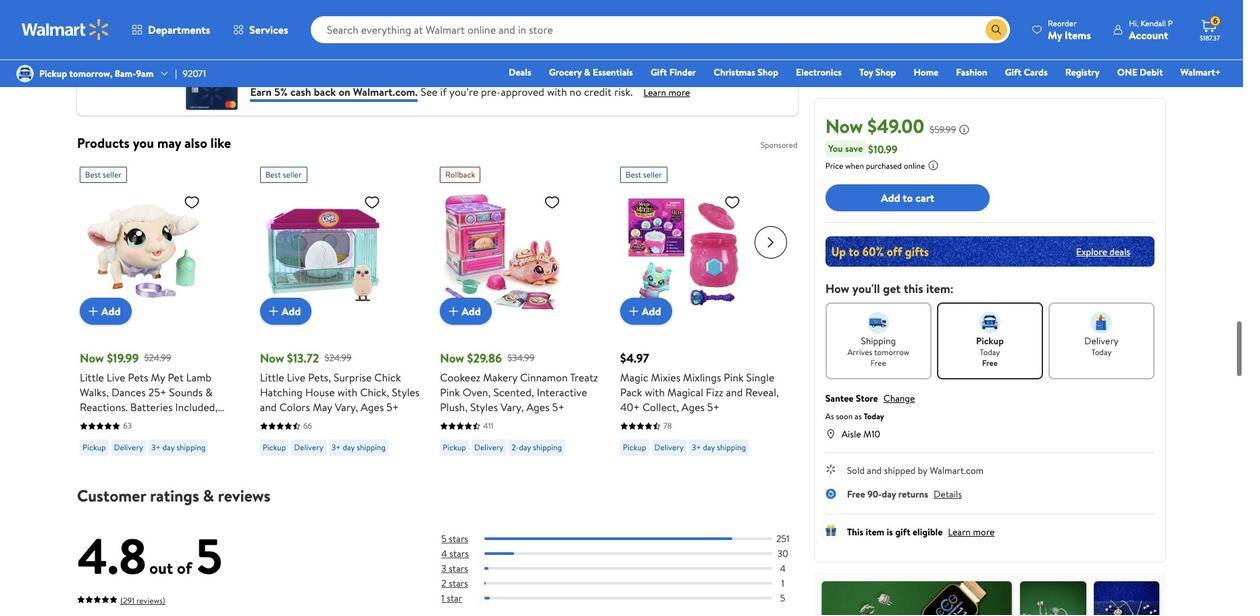 Task type: locate. For each thing, give the bounding box(es) containing it.
cart
[[916, 190, 934, 205]]

5+ right magical
[[707, 400, 720, 415]]

0 horizontal spatial add to cart image
[[85, 304, 101, 320]]

0 horizontal spatial puppy
[[219, 29, 244, 42]]

shop for christmas shop
[[758, 66, 778, 79]]

2 3+ day shipping from the left
[[332, 442, 386, 453]]

1 best seller from the left
[[85, 169, 122, 181]]

& right the sounds
[[205, 385, 213, 400]]

product group
[[80, 162, 241, 462], [260, 162, 421, 462], [440, 162, 601, 462], [620, 162, 781, 462]]

1 horizontal spatial add to cart image
[[626, 304, 642, 320]]

pet
[[168, 370, 184, 385]]

25+
[[148, 385, 167, 400]]

day for now $29.86
[[519, 442, 531, 453]]

my puppies home toy little live pets list item
[[400, 24, 585, 46]]

registry link
[[1059, 65, 1106, 80]]

lamb
[[186, 370, 211, 385]]

0 horizontal spatial 5
[[196, 522, 222, 590]]

shop right 'christmas'
[[758, 66, 778, 79]]

my inside button
[[427, 29, 440, 42]]

with left no
[[547, 84, 567, 99]]

$24.99 up the pet
[[144, 351, 171, 365]]

3+ day shipping down may
[[332, 442, 386, 453]]

0 horizontal spatial free
[[847, 488, 865, 501]]

styles inside now $13.72 $24.99 little live pets, surprise chick hatching house with chick, styles and colors may vary, ages 5+
[[392, 385, 420, 400]]

batteries
[[130, 400, 173, 415]]

1 horizontal spatial with
[[547, 84, 567, 99]]

with right pack at the bottom of the page
[[645, 385, 665, 400]]

1 horizontal spatial seller
[[283, 169, 302, 181]]

1 horizontal spatial my
[[1048, 27, 1062, 42]]

1 shipping from the left
[[176, 442, 206, 453]]

electronics link
[[790, 65, 848, 80]]

one debit
[[1117, 66, 1163, 79]]

change button
[[884, 392, 915, 405]]

0 horizontal spatial home
[[247, 29, 270, 42]]

1 list item from the left
[[590, 24, 682, 46]]

my for my puppies home toy little live pets
[[427, 29, 440, 42]]

1 horizontal spatial pink
[[724, 370, 744, 385]]

2 horizontal spatial my
[[427, 29, 440, 42]]

free down intent image for pickup
[[982, 357, 998, 369]]

0 horizontal spatial vary,
[[335, 400, 358, 415]]

now
[[825, 113, 863, 139], [80, 350, 104, 367], [260, 350, 284, 367], [440, 350, 464, 367]]

debit
[[1140, 66, 1163, 79]]

0 horizontal spatial $24.99
[[144, 351, 171, 365]]

3 seller from the left
[[643, 169, 662, 181]]

is
[[887, 526, 893, 539]]

styles inside now $29.86 $34.99 cookeez makery cinnamon treatz pink oven, scented, interactive plush, styles vary, ages 5+
[[470, 400, 498, 415]]

little up reactions.
[[80, 370, 104, 385]]

1 horizontal spatial pets
[[554, 29, 571, 42]]

0 horizontal spatial more
[[669, 86, 690, 99]]

4 for 4 stars
[[441, 547, 447, 561]]

deals
[[1110, 245, 1130, 258]]

ages inside now $29.86 $34.99 cookeez makery cinnamon treatz pink oven, scented, interactive plush, styles vary, ages 5+
[[527, 400, 550, 415]]

2 little from the left
[[516, 29, 535, 42]]

$4.97
[[620, 350, 649, 367]]

pickup
[[39, 67, 67, 80], [976, 334, 1004, 348], [82, 442, 106, 453], [263, 442, 286, 453], [443, 442, 466, 453], [623, 442, 646, 453]]

day down batteries
[[162, 442, 175, 453]]

free
[[871, 357, 886, 369], [982, 357, 998, 369], [847, 488, 865, 501]]

progress bar for 251
[[485, 538, 772, 541]]

gift left cards
[[1005, 66, 1022, 79]]

free left "90-"
[[847, 488, 865, 501]]

1 horizontal spatial list item
[[687, 24, 797, 46]]

63
[[123, 420, 132, 432]]

shipping down included,
[[176, 442, 206, 453]]

2 horizontal spatial seller
[[643, 169, 662, 181]]

seller for now $19.99
[[103, 169, 122, 181]]

home
[[914, 66, 939, 79]]

little up 8am- at the top of page
[[104, 29, 123, 42]]

1 my from the left
[[205, 29, 217, 42]]

my inside 'list item'
[[316, 29, 328, 42]]

add for now $19.99
[[101, 304, 121, 319]]

add button for now $29.86
[[440, 298, 492, 325]]

1 horizontal spatial styles
[[470, 400, 498, 415]]

intent image for pickup image
[[979, 312, 1001, 334]]

2 horizontal spatial best
[[626, 169, 641, 181]]

1 horizontal spatial 3+ day shipping
[[332, 442, 386, 453]]

add button for now $13.72
[[260, 298, 312, 325]]

1 horizontal spatial $24.99
[[325, 351, 352, 365]]

0 horizontal spatial 1
[[441, 592, 444, 606]]

1 horizontal spatial and
[[726, 385, 743, 400]]

pickup today free
[[976, 334, 1004, 369]]

add to cart image up the $4.97
[[626, 304, 642, 320]]

little inside now $13.72 $24.99 little live pets, surprise chick hatching house with chick, styles and colors may vary, ages 5+
[[260, 370, 284, 385]]

house
[[357, 29, 381, 42]]

list item up the 'christmas shop' link
[[687, 24, 797, 46]]

5 right of at the bottom left of the page
[[196, 522, 222, 590]]

1 horizontal spatial home
[[476, 29, 499, 42]]

1 for 1 star
[[441, 592, 444, 606]]

1 horizontal spatial live
[[287, 370, 305, 385]]

essentials
[[593, 66, 633, 79]]

my puppy home
[[205, 29, 270, 42]]

my puppy house button
[[289, 24, 395, 46]]

0 horizontal spatial 3+
[[151, 442, 161, 453]]

pickup down plush,
[[443, 442, 466, 453]]

1 gift from the left
[[651, 66, 667, 79]]

1 horizontal spatial today
[[980, 347, 1000, 358]]

seller
[[103, 169, 122, 181], [283, 169, 302, 181], [643, 169, 662, 181]]

1 horizontal spatial best seller
[[265, 169, 302, 181]]

3 add button from the left
[[440, 298, 492, 325]]

1 down '30'
[[781, 577, 784, 591]]

stars right 3
[[449, 562, 468, 576]]

add up $29.86
[[462, 304, 481, 319]]

5+ left 63
[[105, 415, 118, 430]]

3 my from the left
[[427, 29, 440, 42]]

christmas
[[714, 66, 755, 79]]

santee store change as soon as today
[[825, 392, 915, 422]]

5 for 5 stars
[[441, 533, 447, 546]]

home
[[247, 29, 270, 42], [476, 29, 499, 42]]

1 horizontal spatial 1
[[781, 577, 784, 591]]

2 add button from the left
[[260, 298, 312, 325]]

4.8 out of 5
[[77, 522, 222, 590]]

0 vertical spatial my
[[1048, 27, 1062, 42]]

add to cart
[[881, 190, 934, 205]]

2 little from the left
[[260, 370, 284, 385]]

shipping for now $19.99
[[176, 442, 206, 453]]

add to favorites list, cookeez makery cinnamon treatz pink oven, scented, interactive plush, styles vary, ages 5+ image
[[544, 194, 560, 211]]

learn
[[644, 86, 666, 99], [948, 526, 971, 539]]

0 vertical spatial learn
[[644, 86, 666, 99]]

1 little from the left
[[80, 370, 104, 385]]

vary, right may
[[335, 400, 358, 415]]

progress bar for 30
[[485, 553, 772, 556]]

shop for toy shop
[[875, 66, 896, 79]]

more right "eligible"
[[973, 526, 995, 539]]

1 shop from the left
[[758, 66, 778, 79]]

1 live from the left
[[125, 29, 139, 42]]

fashion
[[956, 66, 987, 79]]

0 vertical spatial &
[[584, 66, 591, 79]]

now up "cookeez"
[[440, 350, 464, 367]]

live inside now $19.99 $24.99 little live pets my pet lamb walks, dances 25+ sounds & reactions. batteries included, ages 5+
[[107, 370, 125, 385]]

gift cards
[[1005, 66, 1048, 79]]

2 $24.99 from the left
[[325, 351, 352, 365]]

2 vary, from the left
[[501, 400, 524, 415]]

1 3+ from the left
[[151, 442, 161, 453]]

live down $19.99 in the left bottom of the page
[[107, 370, 125, 385]]

2 best from the left
[[265, 169, 281, 181]]

3+ for now $19.99
[[151, 442, 161, 453]]

0 horizontal spatial little
[[104, 29, 123, 42]]

2 add to cart image from the left
[[626, 304, 642, 320]]

progress bar
[[485, 538, 772, 541], [485, 553, 772, 556], [485, 568, 772, 571], [485, 583, 772, 585], [485, 598, 772, 600]]

1 left star
[[441, 592, 444, 606]]

approved
[[501, 84, 544, 99]]

my inside reorder my items
[[1048, 27, 1062, 42]]

delivery down '78'
[[654, 442, 684, 453]]

puppy left house
[[330, 29, 355, 42]]

Search search field
[[311, 16, 1010, 43]]

free down shipping
[[871, 357, 886, 369]]

1 add to cart image from the left
[[445, 304, 462, 320]]

3+ day shipping down fizz
[[692, 442, 746, 453]]

5 down '30'
[[780, 592, 785, 606]]

my puppy home button
[[178, 24, 283, 46]]

0 horizontal spatial best
[[85, 169, 101, 181]]

add to favorites list, little live pets my pet lamb walks, dances 25+ sounds & reactions. batteries included, ages 5+ image
[[184, 194, 200, 211]]

30
[[777, 547, 788, 561]]

& right grocery
[[584, 66, 591, 79]]

1 horizontal spatial 3+
[[332, 442, 341, 453]]

stars
[[449, 533, 468, 546], [449, 547, 469, 561], [449, 562, 468, 576], [449, 577, 468, 591]]

earn
[[250, 84, 272, 99]]

live inside little live pets button
[[125, 29, 139, 42]]

1 add to cart image from the left
[[85, 304, 101, 320]]

3+ day shipping down included,
[[151, 442, 206, 453]]

2 progress bar from the top
[[485, 553, 772, 556]]

gift
[[651, 66, 667, 79], [1005, 66, 1022, 79]]

best for now $13.72
[[265, 169, 281, 181]]

eligible
[[913, 526, 943, 539]]

now inside now $13.72 $24.99 little live pets, surprise chick hatching house with chick, styles and colors may vary, ages 5+
[[260, 350, 284, 367]]

little live pets
[[104, 29, 159, 42]]

0 horizontal spatial my
[[151, 370, 165, 385]]

shipping down chick,
[[357, 442, 386, 453]]

0 horizontal spatial learn
[[644, 86, 666, 99]]

1 horizontal spatial add to cart image
[[265, 304, 282, 320]]

1 vertical spatial more
[[973, 526, 995, 539]]

add to favorites list, little live pets, surprise chick hatching house with chick, styles and colors may vary, ages 5+ image
[[364, 194, 380, 211]]

3 3+ from the left
[[692, 442, 701, 453]]

stars for 2 stars
[[449, 577, 468, 591]]

4 up 3
[[441, 547, 447, 561]]

5 progress bar from the top
[[485, 598, 772, 600]]

5+ inside now $13.72 $24.99 little live pets, surprise chick hatching house with chick, styles and colors may vary, ages 5+
[[386, 400, 399, 415]]

3 shipping from the left
[[533, 442, 562, 453]]

add button up $19.99 in the left bottom of the page
[[80, 298, 131, 325]]

1 live from the left
[[107, 370, 125, 385]]

today inside pickup today free
[[980, 347, 1000, 358]]

0 horizontal spatial best seller
[[85, 169, 122, 181]]

styles up '411'
[[470, 400, 498, 415]]

2 horizontal spatial 5
[[780, 592, 785, 606]]

1 horizontal spatial little
[[260, 370, 284, 385]]

3 progress bar from the top
[[485, 568, 772, 571]]

1 horizontal spatial learn
[[948, 526, 971, 539]]

today for pickup
[[980, 347, 1000, 358]]

$29.86
[[467, 350, 502, 367]]

0 horizontal spatial live
[[107, 370, 125, 385]]

5
[[196, 522, 222, 590], [441, 533, 447, 546], [780, 592, 785, 606]]

deals
[[509, 66, 531, 79]]

little for now $13.72
[[260, 370, 284, 385]]

little inside now $19.99 $24.99 little live pets my pet lamb walks, dances 25+ sounds & reactions. batteries included, ages 5+
[[80, 370, 104, 385]]

5+ inside now $19.99 $24.99 little live pets my pet lamb walks, dances 25+ sounds & reactions. batteries included, ages 5+
[[105, 415, 118, 430]]

4
[[441, 547, 447, 561], [780, 562, 786, 576]]

departments button
[[120, 14, 222, 46]]

2 3+ from the left
[[332, 442, 341, 453]]

learn down gift finder link
[[644, 86, 666, 99]]

delivery down intent image for delivery
[[1084, 334, 1119, 348]]

reorder
[[1048, 17, 1077, 29]]

0 horizontal spatial gift
[[651, 66, 667, 79]]

0 horizontal spatial 4
[[441, 547, 447, 561]]

shipping for now $13.72
[[357, 442, 386, 453]]

pink right fizz
[[724, 370, 744, 385]]

4 down '30'
[[780, 562, 786, 576]]

day down now $13.72 $24.99 little live pets, surprise chick hatching house with chick, styles and colors may vary, ages 5+ at bottom
[[343, 442, 355, 453]]

0 horizontal spatial with
[[338, 385, 358, 400]]

0 horizontal spatial pets
[[141, 29, 159, 42]]

walmart.com.
[[353, 84, 418, 99]]

ages down "cinnamon" in the bottom left of the page
[[527, 400, 550, 415]]

411
[[483, 420, 493, 432]]

& right ratings
[[203, 485, 214, 508]]

& inside grocery & essentials link
[[584, 66, 591, 79]]

walks,
[[80, 385, 109, 400]]

list item up essentials at the top of page
[[590, 24, 682, 46]]

list
[[77, 24, 798, 46]]

day down scented,
[[519, 442, 531, 453]]

1 vertical spatial 4
[[780, 562, 786, 576]]

now inside now $19.99 $24.99 little live pets my pet lamb walks, dances 25+ sounds & reactions. batteries included, ages 5+
[[80, 350, 104, 367]]

list item
[[590, 24, 682, 46], [687, 24, 797, 46]]

|
[[175, 67, 177, 80]]

today down intent image for pickup
[[980, 347, 1000, 358]]

1 little from the left
[[104, 29, 123, 42]]

90-
[[867, 488, 882, 501]]

mixlings
[[683, 370, 721, 385]]

1 3+ day shipping from the left
[[151, 442, 206, 453]]

1 product group from the left
[[80, 162, 241, 462]]

1 seller from the left
[[103, 169, 122, 181]]

stars down 5 stars
[[449, 547, 469, 561]]

live inside now $13.72 $24.99 little live pets, surprise chick hatching house with chick, styles and colors may vary, ages 5+
[[287, 370, 305, 385]]

0 horizontal spatial list item
[[590, 24, 682, 46]]

0 horizontal spatial seller
[[103, 169, 122, 181]]

add to cart image
[[445, 304, 462, 320], [626, 304, 642, 320]]

0 horizontal spatial pink
[[440, 385, 460, 400]]

1 puppy from the left
[[219, 29, 244, 42]]

product group containing now $29.86
[[440, 162, 601, 462]]

puppy inside 'list item'
[[330, 29, 355, 42]]

3+ down magical
[[692, 442, 701, 453]]

1 for 1
[[781, 577, 784, 591]]

add inside button
[[881, 190, 900, 205]]

1 horizontal spatial 4
[[780, 562, 786, 576]]

2 home from the left
[[476, 29, 499, 42]]

2 horizontal spatial with
[[645, 385, 665, 400]]

1 add button from the left
[[80, 298, 131, 325]]

and inside now $13.72 $24.99 little live pets, surprise chick hatching house with chick, styles and colors may vary, ages 5+
[[260, 400, 277, 415]]

now up "you"
[[825, 113, 863, 139]]

4 product group from the left
[[620, 162, 781, 462]]

1 horizontal spatial 5
[[441, 533, 447, 546]]

fashion link
[[950, 65, 994, 80]]

my puppy house list item
[[289, 24, 395, 46]]

add left to
[[881, 190, 900, 205]]

5%
[[274, 84, 288, 99]]

0 horizontal spatial shop
[[758, 66, 778, 79]]

2 horizontal spatial free
[[982, 357, 998, 369]]

little up colors
[[260, 370, 284, 385]]

and
[[726, 385, 743, 400], [260, 400, 277, 415], [867, 464, 882, 478]]

1 vertical spatial learn
[[948, 526, 971, 539]]

add to favorites list, magic mixies mixlings pink single pack with magical fizz and reveal, 40+  collect, ages 5+ image
[[724, 194, 740, 211]]

add button up the $4.97
[[620, 298, 672, 325]]

puppy left services
[[219, 29, 244, 42]]

styles right chick,
[[392, 385, 420, 400]]

5+ down 'chick'
[[386, 400, 399, 415]]

1 vary, from the left
[[335, 400, 358, 415]]

2 horizontal spatial today
[[1091, 347, 1112, 358]]

today inside delivery today
[[1091, 347, 1112, 358]]

$24.99 for now $19.99
[[144, 351, 171, 365]]

gifting made easy image
[[825, 526, 836, 536]]

2 vertical spatial &
[[203, 485, 214, 508]]

price when purchased online
[[825, 160, 925, 172]]

1 horizontal spatial gift
[[1005, 66, 1022, 79]]

pickup down reactions.
[[82, 442, 106, 453]]

2 product group from the left
[[260, 162, 421, 462]]

2 gift from the left
[[1005, 66, 1022, 79]]

pets
[[128, 370, 148, 385]]

registry
[[1065, 66, 1100, 79]]

0 horizontal spatial my
[[205, 29, 217, 42]]

with left chick,
[[338, 385, 358, 400]]

2 add to cart image from the left
[[265, 304, 282, 320]]

gift up learn more
[[651, 66, 667, 79]]

$24.99 up surprise in the left of the page
[[325, 351, 352, 365]]

pickup down "40+"
[[623, 442, 646, 453]]

3 product group from the left
[[440, 162, 601, 462]]

up to sixty percent off deals. shop now. image
[[825, 236, 1155, 267]]

1 horizontal spatial free
[[871, 357, 886, 369]]

0 horizontal spatial 3+ day shipping
[[151, 442, 206, 453]]

today down intent image for delivery
[[1091, 347, 1112, 358]]

1 best from the left
[[85, 169, 101, 181]]

now $19.99 $24.99 little live pets my pet lamb walks, dances 25+ sounds & reactions. batteries included, ages 5+
[[80, 350, 218, 430]]

now for now $13.72 $24.99 little live pets, surprise chick hatching house with chick, styles and colors may vary, ages 5+
[[260, 350, 284, 367]]

home inside button
[[247, 29, 270, 42]]

with inside now $13.72 $24.99 little live pets, surprise chick hatching house with chick, styles and colors may vary, ages 5+
[[338, 385, 358, 400]]

legal information image
[[928, 160, 939, 171]]

2 horizontal spatial 3+ day shipping
[[692, 442, 746, 453]]

learn more
[[644, 86, 690, 99]]

pickup for $19.99
[[82, 442, 106, 453]]

$24.99 inside now $19.99 $24.99 little live pets my pet lamb walks, dances 25+ sounds & reactions. batteries included, ages 5+
[[144, 351, 171, 365]]

to
[[903, 190, 913, 205]]

as
[[825, 411, 834, 422]]

delivery for now $29.86
[[474, 442, 504, 453]]

1 $24.99 from the left
[[144, 351, 171, 365]]

puppy inside "list item"
[[219, 29, 244, 42]]

now inside now $29.86 $34.99 cookeez makery cinnamon treatz pink oven, scented, interactive plush, styles vary, ages 5+
[[440, 350, 464, 367]]

and right sold
[[867, 464, 882, 478]]

more
[[669, 86, 690, 99], [973, 526, 995, 539]]

progress bar for 1
[[485, 583, 772, 585]]

2 shipping from the left
[[357, 442, 386, 453]]

little live pets list item
[[77, 24, 172, 46]]

save
[[845, 142, 863, 155]]

reviews)
[[136, 595, 165, 607]]

4 for 4
[[780, 562, 786, 576]]

delivery down 66
[[294, 442, 323, 453]]

2 my from the left
[[316, 29, 328, 42]]

learn right "eligible"
[[948, 526, 971, 539]]

0 vertical spatial 4
[[441, 547, 447, 561]]

departments
[[148, 22, 210, 37]]

pink left "oven,"
[[440, 385, 460, 400]]

0 horizontal spatial live
[[125, 29, 139, 42]]

shipping right the "2-" on the left of page
[[533, 442, 562, 453]]

$24.99 inside now $13.72 $24.99 little live pets, surprise chick hatching house with chick, styles and colors may vary, ages 5+
[[325, 351, 352, 365]]

0 horizontal spatial add to cart image
[[445, 304, 462, 320]]

2 best seller from the left
[[265, 169, 302, 181]]

pickup down colors
[[263, 442, 286, 453]]

stars right 2
[[449, 577, 468, 591]]

my
[[205, 29, 217, 42], [316, 29, 328, 42], [427, 29, 440, 42]]

puppy for house
[[330, 29, 355, 42]]

2 live from the left
[[538, 29, 552, 42]]

1 vertical spatial 1
[[441, 592, 444, 606]]

and right fizz
[[726, 385, 743, 400]]

2 horizontal spatial best seller
[[626, 169, 662, 181]]

2 live from the left
[[287, 370, 305, 385]]

progress bar for 5
[[485, 598, 772, 600]]

live for $19.99
[[107, 370, 125, 385]]

0 horizontal spatial and
[[260, 400, 277, 415]]

credit
[[584, 84, 612, 99]]

dances
[[111, 385, 146, 400]]

purchased
[[866, 160, 902, 172]]

add to cart image up "cookeez"
[[445, 304, 462, 320]]

stars up 4 stars
[[449, 533, 468, 546]]

ages inside now $13.72 $24.99 little live pets, surprise chick hatching house with chick, styles and colors may vary, ages 5+
[[361, 400, 384, 415]]

0 horizontal spatial little
[[80, 370, 104, 385]]

intent image for shipping image
[[868, 312, 889, 334]]

1 horizontal spatial live
[[538, 29, 552, 42]]

my left items at the right top of the page
[[1048, 27, 1062, 42]]

add for now $13.72
[[282, 304, 301, 319]]

my left the pet
[[151, 370, 165, 385]]

pets inside button
[[141, 29, 159, 42]]

1 home from the left
[[247, 29, 270, 42]]

2 horizontal spatial and
[[867, 464, 882, 478]]

grocery & essentials
[[549, 66, 633, 79]]

home for puppy
[[247, 29, 270, 42]]

today right as
[[864, 411, 884, 422]]

vary, down makery
[[501, 400, 524, 415]]

1 horizontal spatial shop
[[875, 66, 896, 79]]

2 puppy from the left
[[330, 29, 355, 42]]

2 shop from the left
[[875, 66, 896, 79]]

add button up "$13.72"
[[260, 298, 312, 325]]

3+ down batteries
[[151, 442, 161, 453]]

styles for $13.72
[[392, 385, 420, 400]]

little right the toy
[[516, 29, 535, 42]]

now left $19.99 in the left bottom of the page
[[80, 350, 104, 367]]

shipped
[[884, 464, 916, 478]]

add button for now $19.99
[[80, 298, 131, 325]]

1 horizontal spatial vary,
[[501, 400, 524, 415]]

add to cart image for $4.97
[[626, 304, 642, 320]]

4 progress bar from the top
[[485, 583, 772, 585]]

0 vertical spatial 1
[[781, 577, 784, 591]]

2 horizontal spatial 3+
[[692, 442, 701, 453]]

add up "$13.72"
[[282, 304, 301, 319]]

products
[[77, 134, 130, 152]]

2 seller from the left
[[283, 169, 302, 181]]

may
[[157, 134, 181, 152]]

4 add button from the left
[[620, 298, 672, 325]]

add button up $29.86
[[440, 298, 492, 325]]

home inside button
[[476, 29, 499, 42]]

ages down 'chick'
[[361, 400, 384, 415]]

little live pets button
[[77, 24, 172, 46]]

delivery down 63
[[114, 442, 143, 453]]

delivery down '411'
[[474, 442, 504, 453]]

8am-
[[115, 67, 136, 80]]

2-day shipping
[[512, 442, 562, 453]]

0 horizontal spatial today
[[864, 411, 884, 422]]

live right the toy
[[538, 29, 552, 42]]

shipping down fizz
[[717, 442, 746, 453]]

1 horizontal spatial best
[[265, 169, 281, 181]]

1 horizontal spatial more
[[973, 526, 995, 539]]

1 horizontal spatial little
[[516, 29, 535, 42]]

$49.00
[[868, 113, 924, 139]]

this
[[904, 280, 923, 297]]

items
[[1065, 27, 1091, 42]]

vary, inside now $13.72 $24.99 little live pets, surprise chick hatching house with chick, styles and colors may vary, ages 5+
[[335, 400, 358, 415]]

add up $19.99 in the left bottom of the page
[[101, 304, 121, 319]]

products you may also like
[[77, 134, 231, 152]]

best for now $19.99
[[85, 169, 101, 181]]

ages down walks,
[[80, 415, 103, 430]]

0 horizontal spatial styles
[[392, 385, 420, 400]]

5+ down "cinnamon" in the bottom left of the page
[[552, 400, 565, 415]]

 image
[[16, 65, 34, 82]]

2 list item from the left
[[687, 24, 797, 46]]

5 up 4 stars
[[441, 533, 447, 546]]

add for now $29.86
[[462, 304, 481, 319]]

1 progress bar from the top
[[485, 538, 772, 541]]

3+ down may
[[332, 442, 341, 453]]

shop right toy on the right of page
[[875, 66, 896, 79]]

1 horizontal spatial my
[[316, 29, 328, 42]]

3+ day shipping for now $13.72
[[332, 442, 386, 453]]

pink
[[724, 370, 744, 385], [440, 385, 460, 400]]

2 pets from the left
[[554, 29, 571, 42]]

$24.99 for now $13.72
[[325, 351, 352, 365]]

1 pets from the left
[[141, 29, 159, 42]]

1 vertical spatial my
[[151, 370, 165, 385]]

add to cart image
[[85, 304, 101, 320], [265, 304, 282, 320]]

5 stars
[[441, 533, 468, 546]]

add to cart image for now $19.99
[[85, 304, 101, 320]]

1 horizontal spatial puppy
[[330, 29, 355, 42]]

my inside "list item"
[[205, 29, 217, 42]]

add to cart image for now $13.72
[[265, 304, 282, 320]]

tomorrow,
[[69, 67, 112, 80]]

1 vertical spatial &
[[205, 385, 213, 400]]

live up 8am- at the top of page
[[125, 29, 139, 42]]

more down finder at the top right of page
[[669, 86, 690, 99]]



Task type: describe. For each thing, give the bounding box(es) containing it.
pickup tomorrow, 8am-9am
[[39, 67, 154, 80]]

6
[[1213, 15, 1218, 26]]

sold and shipped by walmart.com
[[847, 464, 984, 478]]

when
[[845, 160, 864, 172]]

now $13.72 $24.99 little live pets, surprise chick hatching house with chick, styles and colors may vary, ages 5+
[[260, 350, 420, 415]]

arrives
[[847, 347, 872, 358]]

little for now $19.99
[[80, 370, 104, 385]]

this item is gift eligible learn more
[[847, 526, 995, 539]]

3 best from the left
[[626, 169, 641, 181]]

gift for gift cards
[[1005, 66, 1022, 79]]

reorder my items
[[1048, 17, 1091, 42]]

cards
[[1024, 66, 1048, 79]]

walmart+
[[1181, 66, 1221, 79]]

pickup for $29.86
[[443, 442, 466, 453]]

intent image for delivery image
[[1091, 312, 1112, 334]]

magic mixies mixlings pink single pack with magical fizz and reveal, 40+  collect, ages 5+ image
[[620, 189, 746, 314]]

0 vertical spatial more
[[669, 86, 690, 99]]

my for my puppy home
[[205, 29, 217, 42]]

magic
[[620, 370, 648, 385]]

pink inside $4.97 magic mixies mixlings pink single pack with magical fizz and reveal, 40+  collect, ages 5+
[[724, 370, 744, 385]]

shipping for now $29.86
[[533, 442, 562, 453]]

add up the $4.97
[[642, 304, 661, 319]]

how you'll get this item:
[[825, 280, 954, 297]]

$10.99
[[868, 142, 898, 156]]

next slide for products you may also like list image
[[754, 226, 787, 259]]

item
[[866, 526, 884, 539]]

best seller for now $19.99
[[85, 169, 122, 181]]

best seller for now $13.72
[[265, 169, 302, 181]]

66
[[303, 420, 312, 432]]

pickup for $13.72
[[263, 442, 286, 453]]

search icon image
[[991, 24, 1002, 35]]

3 best seller from the left
[[626, 169, 662, 181]]

reveal,
[[745, 385, 779, 400]]

3 stars
[[441, 562, 468, 576]]

78
[[663, 420, 672, 432]]

product group containing now $13.72
[[260, 162, 421, 462]]

$34.99
[[507, 351, 535, 365]]

puppies
[[442, 29, 473, 42]]

electronics
[[796, 66, 842, 79]]

colors
[[279, 400, 310, 415]]

pets,
[[308, 370, 331, 385]]

chick,
[[360, 385, 389, 400]]

gift for gift finder
[[651, 66, 667, 79]]

ages inside $4.97 magic mixies mixlings pink single pack with magical fizz and reveal, 40+  collect, ages 5+
[[682, 400, 705, 415]]

collect,
[[642, 400, 679, 415]]

cinnamon
[[520, 370, 568, 385]]

3 3+ day shipping from the left
[[692, 442, 746, 453]]

vary, inside now $29.86 $34.99 cookeez makery cinnamon treatz pink oven, scented, interactive plush, styles vary, ages 5+
[[501, 400, 524, 415]]

live inside my puppies home toy little live pets button
[[538, 29, 552, 42]]

product group containing $4.97
[[620, 162, 781, 462]]

$13.72
[[287, 350, 319, 367]]

cash
[[290, 84, 311, 99]]

on
[[339, 84, 350, 99]]

rollback
[[445, 169, 475, 181]]

live for $13.72
[[287, 370, 305, 385]]

aisle m10
[[842, 428, 880, 441]]

today for delivery
[[1091, 347, 1112, 358]]

styles for $29.86
[[470, 400, 498, 415]]

list containing little live pets
[[77, 24, 798, 46]]

my inside now $19.99 $24.99 little live pets my pet lamb walks, dances 25+ sounds & reactions. batteries included, ages 5+
[[151, 370, 165, 385]]

ratings
[[150, 485, 199, 508]]

earn 5% cash back on walmart.com. see if you're pre-approved with no credit risk.
[[250, 84, 633, 99]]

pink inside now $29.86 $34.99 cookeez makery cinnamon treatz pink oven, scented, interactive plush, styles vary, ages 5+
[[440, 385, 460, 400]]

seller for now $13.72
[[283, 169, 302, 181]]

with inside $4.97 magic mixies mixlings pink single pack with magical fizz and reveal, 40+  collect, ages 5+
[[645, 385, 665, 400]]

progress bar for 4
[[485, 568, 772, 571]]

3+ day shipping for now $19.99
[[151, 442, 206, 453]]

delivery for now $19.99
[[114, 442, 143, 453]]

sponsored
[[761, 139, 798, 151]]

3
[[441, 562, 446, 576]]

puppy for home
[[219, 29, 244, 42]]

learn inside capital one  earn 5% cash back on walmart.com. see if you're pre-approved with no credit risk. learn more element
[[644, 86, 666, 99]]

stars for 5 stars
[[449, 533, 468, 546]]

$59.99
[[930, 123, 956, 136]]

mixies
[[651, 370, 680, 385]]

1 star
[[441, 592, 462, 606]]

little inside button
[[516, 29, 535, 42]]

now for now $49.00
[[825, 113, 863, 139]]

Walmart Site-Wide search field
[[311, 16, 1010, 43]]

customer
[[77, 485, 146, 508]]

walmart.com
[[930, 464, 984, 478]]

home for puppies
[[476, 29, 499, 42]]

little live pets my pet lamb walks, dances 25+ sounds & reactions. batteries included, ages 5+ image
[[80, 189, 205, 314]]

tomorrow
[[874, 347, 909, 358]]

item:
[[926, 280, 954, 297]]

learn more button
[[948, 526, 995, 539]]

ages inside now $19.99 $24.99 little live pets my pet lamb walks, dances 25+ sounds & reactions. batteries included, ages 5+
[[80, 415, 103, 430]]

gift cards link
[[999, 65, 1054, 80]]

of
[[177, 557, 192, 580]]

fizz
[[706, 385, 723, 400]]

pickup for magic
[[623, 442, 646, 453]]

now $49.00
[[825, 113, 924, 139]]

4.8
[[77, 522, 147, 590]]

walmart+ link
[[1174, 65, 1227, 80]]

gift
[[895, 526, 910, 539]]

toy
[[501, 29, 514, 42]]

5+ inside now $29.86 $34.99 cookeez makery cinnamon treatz pink oven, scented, interactive plush, styles vary, ages 5+
[[552, 400, 565, 415]]

and inside $4.97 magic mixies mixlings pink single pack with magical fizz and reveal, 40+  collect, ages 5+
[[726, 385, 743, 400]]

capitalone image
[[185, 76, 239, 110]]

little inside button
[[104, 29, 123, 42]]

you'll
[[852, 280, 880, 297]]

aisle
[[842, 428, 861, 441]]

sounds
[[169, 385, 203, 400]]

today inside santee store change as soon as today
[[864, 411, 884, 422]]

now for now $29.86 $34.99 cookeez makery cinnamon treatz pink oven, scented, interactive plush, styles vary, ages 5+
[[440, 350, 464, 367]]

5 for 5
[[780, 592, 785, 606]]

251
[[776, 533, 789, 546]]

christmas shop
[[714, 66, 778, 79]]

gift finder
[[651, 66, 696, 79]]

3+ for now $13.72
[[332, 442, 341, 453]]

day down fizz
[[703, 442, 715, 453]]

little live pets, surprise chick hatching house with chick, styles and colors may vary, ages 5+ image
[[260, 189, 386, 314]]

now for now $19.99 $24.99 little live pets my pet lamb walks, dances 25+ sounds & reactions. batteries included, ages 5+
[[80, 350, 104, 367]]

| 92071
[[175, 67, 206, 80]]

add to cart image for now
[[445, 304, 462, 320]]

cookeez makery cinnamon treatz pink oven, scented, interactive plush, styles vary, ages 5+ image
[[440, 189, 566, 314]]

day for now $19.99
[[162, 442, 175, 453]]

star
[[447, 592, 462, 606]]

if
[[440, 84, 447, 99]]

chick
[[374, 370, 401, 385]]

day for now $13.72
[[343, 442, 355, 453]]

sold
[[847, 464, 865, 478]]

store
[[856, 392, 878, 405]]

walmart image
[[22, 19, 109, 41]]

my for my puppy house
[[316, 29, 328, 42]]

product group containing now $19.99
[[80, 162, 241, 462]]

delivery for now $13.72
[[294, 442, 323, 453]]

capital one  earn 5% cash back on walmart.com. see if you're pre-approved with no credit risk. learn more element
[[644, 86, 690, 100]]

free inside pickup today free
[[982, 357, 998, 369]]

$187.37
[[1200, 33, 1220, 43]]

& inside now $19.99 $24.99 little live pets my pet lamb walks, dances 25+ sounds & reactions. batteries included, ages 5+
[[205, 385, 213, 400]]

you save $10.99
[[828, 142, 898, 156]]

you
[[133, 134, 154, 152]]

my puppy home list item
[[178, 24, 283, 46]]

(291
[[120, 595, 134, 607]]

services
[[249, 22, 288, 37]]

m10
[[863, 428, 880, 441]]

hatching
[[260, 385, 303, 400]]

pickup down intent image for pickup
[[976, 334, 1004, 348]]

account
[[1129, 27, 1168, 42]]

cookeez
[[440, 370, 481, 385]]

5+ inside $4.97 magic mixies mixlings pink single pack with magical fizz and reveal, 40+  collect, ages 5+
[[707, 400, 720, 415]]

4 stars
[[441, 547, 469, 561]]

stars for 3 stars
[[449, 562, 468, 576]]

stars for 4 stars
[[449, 547, 469, 561]]

you
[[828, 142, 843, 155]]

learn more about strikethrough prices image
[[959, 124, 970, 135]]

$19.99
[[107, 350, 139, 367]]

day left the returns at the bottom of page
[[882, 488, 896, 501]]

hi, kendall p account
[[1129, 17, 1173, 42]]

free inside shipping arrives tomorrow free
[[871, 357, 886, 369]]

gift finder link
[[644, 65, 702, 80]]

4 shipping from the left
[[717, 442, 746, 453]]

pets inside button
[[554, 29, 571, 42]]

2 stars
[[441, 577, 468, 591]]

$4.97 magic mixies mixlings pink single pack with magical fizz and reveal, 40+  collect, ages 5+
[[620, 350, 779, 415]]

returns
[[898, 488, 928, 501]]

out
[[149, 557, 173, 580]]

explore deals
[[1076, 245, 1130, 258]]

pickup left tomorrow,
[[39, 67, 67, 80]]

this
[[847, 526, 863, 539]]



Task type: vqa. For each thing, say whether or not it's contained in the screenshot.


